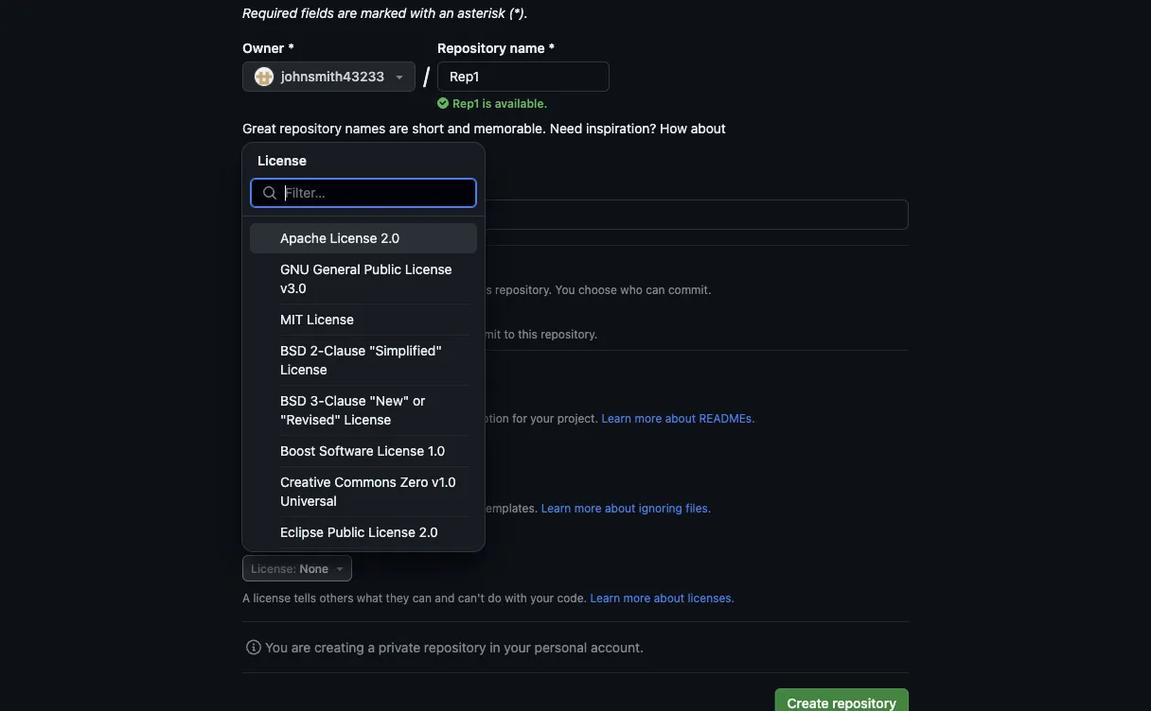 Task type: locate. For each thing, give the bounding box(es) containing it.
this down the 2-
[[299, 368, 323, 384]]

license down choose a license at the left bottom
[[251, 562, 293, 576]]

public up anyone
[[303, 263, 342, 279]]

2 vertical spatial and
[[435, 592, 455, 605]]

1 horizontal spatial see
[[450, 283, 469, 296]]

public
[[364, 262, 401, 277], [303, 263, 342, 279], [327, 525, 365, 541]]

from
[[411, 502, 436, 515]]

0 vertical spatial choose
[[578, 283, 617, 296]]

to right not
[[367, 502, 378, 515]]

choose for choose a license
[[242, 534, 291, 550]]

are right fields
[[338, 5, 357, 20]]

bsd 2-clause "simplified" license
[[280, 343, 442, 378]]

2 bsd from the top
[[280, 393, 307, 409]]

who inside private you choose who can see and commit to this repository.
[[368, 328, 390, 341]]

repository. up commit at left
[[495, 283, 552, 296]]

to right commit at left
[[504, 328, 515, 341]]

0 horizontal spatial is
[[291, 412, 300, 425]]

0 horizontal spatial license
[[253, 592, 291, 605]]

0 horizontal spatial 2.0
[[381, 231, 400, 246]]

repository name *
[[437, 40, 555, 55]]

1 clause from the top
[[324, 343, 366, 359]]

2 horizontal spatial this
[[518, 328, 538, 341]]

*
[[288, 40, 294, 55], [549, 40, 555, 55]]

2 clause from the top
[[324, 393, 366, 409]]

2 * from the left
[[549, 40, 555, 55]]

1 vertical spatial choose
[[326, 328, 365, 341]]

choose
[[578, 283, 617, 296], [326, 328, 365, 341]]

1 horizontal spatial license
[[305, 534, 350, 550]]

1 vertical spatial your
[[530, 592, 554, 605]]

1 vertical spatial this
[[518, 328, 538, 341]]

"simplified"
[[369, 343, 442, 359]]

1 horizontal spatial is
[[482, 97, 492, 110]]

public up the
[[364, 262, 401, 277]]

license inside "bsd 3-clause "new" or "revised" license"
[[344, 412, 391, 428]]

license up triangle down image at the bottom left of page
[[305, 534, 350, 550]]

* right name
[[549, 40, 555, 55]]

2.0 down license filter text box
[[381, 231, 400, 246]]

who left commit.
[[620, 283, 643, 296]]

can up "simplified"
[[393, 328, 413, 341]]

anyone
[[303, 283, 343, 296]]

required
[[242, 5, 297, 20]]

see up "simplified"
[[416, 328, 435, 341]]

about left 'licenses.'
[[654, 592, 685, 605]]

bsd inside bsd 2-clause "simplified" license
[[280, 343, 307, 359]]

choose which files not to track from a list of templates. learn more about ignoring files.
[[242, 502, 711, 515]]

1 vertical spatial repository
[[326, 368, 392, 384]]

choose left which
[[242, 502, 283, 515]]

0 vertical spatial bsd
[[280, 343, 307, 359]]

learn right templates. at the left
[[541, 502, 571, 515]]

who up "simplified"
[[368, 328, 390, 341]]

choose down the private
[[326, 328, 365, 341]]

.gitignore down 'add .gitignore'
[[251, 472, 303, 486]]

1 horizontal spatial *
[[549, 40, 555, 55]]

this up commit at left
[[472, 283, 492, 296]]

who inside public anyone on the internet can see this repository. you choose who can commit.
[[620, 283, 643, 296]]

is right this
[[291, 412, 300, 425]]

1 horizontal spatial this
[[472, 283, 492, 296]]

repository left in
[[424, 640, 486, 656]]

about left ignoring
[[605, 502, 636, 515]]

: down choose a license at the left bottom
[[293, 562, 297, 576]]

license down file
[[344, 412, 391, 428]]

add for add .gitignore
[[242, 444, 268, 460]]

clause for 2-
[[324, 343, 366, 359]]

inspiration?
[[586, 120, 656, 136]]

0 horizontal spatial see
[[416, 328, 435, 341]]

choose up license : none on the bottom of the page
[[242, 534, 291, 550]]

0 vertical spatial more
[[635, 412, 662, 425]]

2 choose from the top
[[242, 534, 291, 550]]

clause for 3-
[[324, 393, 366, 409]]

1 vertical spatial who
[[368, 328, 390, 341]]

with right do
[[505, 592, 527, 605]]

0 vertical spatial choose
[[242, 502, 283, 515]]

1 vertical spatial more
[[574, 502, 602, 515]]

repository up file
[[326, 368, 392, 384]]

commit
[[461, 328, 501, 341]]

this
[[265, 412, 288, 425]]

zero
[[400, 475, 428, 490]]

1 * from the left
[[288, 40, 294, 55]]

clause
[[324, 343, 366, 359], [324, 393, 366, 409]]

see up private you choose who can see and commit to this repository.
[[450, 283, 469, 296]]

none down boost software license 1.0
[[362, 472, 390, 486]]

choose inside private you choose who can see and commit to this repository.
[[326, 328, 365, 341]]

add
[[265, 392, 291, 408], [242, 444, 268, 460]]

you
[[339, 412, 358, 425]]

with left an
[[410, 5, 436, 20]]

1 horizontal spatial who
[[620, 283, 643, 296]]

can't
[[458, 592, 485, 605]]

account.
[[591, 640, 644, 656]]

clause inside "bsd 3-clause "new" or "revised" license"
[[324, 393, 366, 409]]

clause up initialize this repository with:
[[324, 343, 366, 359]]

who
[[620, 283, 643, 296], [368, 328, 390, 341]]

lock image
[[273, 312, 295, 334]]

sc 9kayk9 0 image
[[246, 640, 261, 656]]

are
[[338, 5, 357, 20], [389, 120, 409, 136], [291, 640, 311, 656]]

1 vertical spatial license
[[253, 592, 291, 605]]

track
[[381, 502, 408, 515]]

1 horizontal spatial you
[[303, 328, 323, 341]]

public anyone on the internet can see this repository. you choose who can commit.
[[303, 263, 711, 296]]

repository up computing-
[[280, 120, 342, 136]]

you inside private you choose who can see and commit to this repository.
[[303, 328, 323, 341]]

a down or
[[413, 412, 420, 425]]

eclipse public license 2.0
[[280, 525, 438, 541]]

where
[[303, 412, 335, 425]]

fields
[[301, 5, 334, 20]]

about right how
[[691, 120, 726, 136]]

bsd inside "bsd 3-clause "new" or "revised" license"
[[280, 393, 307, 409]]

triangle down image up track
[[394, 471, 409, 487]]

0 horizontal spatial with
[[410, 5, 436, 20]]

bsd left the 2-
[[280, 343, 307, 359]]

0 vertical spatial to
[[504, 328, 515, 341]]

license inside gnu general public license v3.0
[[405, 262, 452, 277]]

0 vertical spatial triangle down image
[[392, 69, 407, 84]]

0 horizontal spatial *
[[288, 40, 294, 55]]

2.0
[[381, 231, 400, 246], [419, 525, 438, 541]]

private you choose who can see and commit to this repository.
[[303, 308, 598, 341]]

to
[[504, 328, 515, 341], [367, 502, 378, 515]]

1 vertical spatial learn
[[541, 502, 571, 515]]

and left commit at left
[[438, 328, 458, 341]]

add .gitignore
[[242, 444, 332, 460]]

1 vertical spatial are
[[389, 120, 409, 136]]

gnu general public license v3.0
[[280, 262, 452, 296]]

not
[[346, 502, 364, 515]]

v1.0
[[432, 475, 456, 490]]

triangle down image
[[392, 69, 407, 84], [394, 471, 409, 487]]

1 horizontal spatial :
[[355, 472, 358, 486]]

0 horizontal spatial :
[[293, 562, 297, 576]]

0 vertical spatial with
[[410, 5, 436, 20]]

: down boost software license 1.0
[[355, 472, 358, 486]]

3-
[[310, 393, 324, 409]]

add inside add a readme file this is where you can write a long description for your project. learn more about readmes.
[[265, 392, 291, 408]]

1 horizontal spatial to
[[504, 328, 515, 341]]

can down file
[[361, 412, 380, 425]]

0 vertical spatial 2.0
[[381, 231, 400, 246]]

computing-
[[295, 145, 369, 161]]

johnsmith43233
[[281, 69, 385, 84]]

0 vertical spatial who
[[620, 283, 643, 296]]

and left the 'can't'
[[435, 592, 455, 605]]

more right project. at the bottom of page
[[635, 412, 662, 425]]

license down the 2-
[[280, 362, 327, 378]]

1 vertical spatial choose
[[242, 534, 291, 550]]

2 vertical spatial learn
[[590, 592, 620, 605]]

1 horizontal spatial are
[[338, 5, 357, 20]]

name
[[510, 40, 545, 55]]

license
[[305, 534, 350, 550], [253, 592, 291, 605]]

your left code. at bottom
[[530, 592, 554, 605]]

mit
[[280, 312, 303, 328]]

are left creating
[[291, 640, 311, 656]]

about left readmes.
[[665, 412, 696, 425]]

more left ignoring
[[574, 502, 602, 515]]

0 horizontal spatial to
[[367, 502, 378, 515]]

0 horizontal spatial choose
[[326, 328, 365, 341]]

1 horizontal spatial choose
[[578, 283, 617, 296]]

choose for choose which files not to track from a list of templates. learn more about ignoring files.
[[242, 502, 283, 515]]

license up internet
[[405, 262, 452, 277]]

a
[[294, 392, 301, 408], [413, 412, 420, 425], [439, 502, 446, 515], [294, 534, 301, 550], [368, 640, 375, 656]]

2 vertical spatial this
[[299, 368, 323, 384]]

triangle down image left /
[[392, 69, 407, 84]]

0 vertical spatial license
[[305, 534, 350, 550]]

2 horizontal spatial are
[[389, 120, 409, 136]]

0 vertical spatial repository.
[[495, 283, 552, 296]]

0 vertical spatial .gitignore
[[271, 444, 332, 460]]

2 horizontal spatial you
[[555, 283, 575, 296]]

Add a README file checkbox
[[242, 392, 257, 407]]

1 vertical spatial .gitignore
[[251, 472, 303, 486]]

and down rep1
[[448, 120, 470, 136]]

bsd left 3-
[[280, 393, 307, 409]]

0 vertical spatial :
[[355, 472, 358, 486]]

repository inside great repository names are short and memorable. need inspiration? how about special-computing-machine
[[280, 120, 342, 136]]

2.0 down from
[[419, 525, 438, 541]]

0 vertical spatial learn
[[602, 412, 632, 425]]

.gitignore
[[271, 444, 332, 460], [251, 472, 303, 486]]

choose left commit.
[[578, 283, 617, 296]]

none
[[362, 472, 390, 486], [300, 562, 329, 576]]

license down track
[[368, 525, 415, 541]]

this right commit at left
[[518, 328, 538, 341]]

1 horizontal spatial 2.0
[[419, 525, 438, 541]]

are up machine
[[389, 120, 409, 136]]

description
[[449, 412, 509, 425]]

none left triangle down image at the bottom left of page
[[300, 562, 329, 576]]

is right rep1
[[482, 97, 492, 110]]

your right in
[[504, 640, 531, 656]]

long
[[423, 412, 446, 425]]

your right for at the left bottom of the page
[[530, 412, 554, 425]]

1 horizontal spatial with
[[505, 592, 527, 605]]

public down not
[[327, 525, 365, 541]]

"revised"
[[280, 412, 341, 428]]

0 vertical spatial add
[[265, 392, 291, 408]]

0 vertical spatial this
[[472, 283, 492, 296]]

you inside public anyone on the internet can see this repository. you choose who can commit.
[[555, 283, 575, 296]]

0 vertical spatial repository
[[280, 120, 342, 136]]

you
[[555, 283, 575, 296], [303, 328, 323, 341], [265, 640, 288, 656]]

and inside great repository names are short and memorable. need inspiration? how about special-computing-machine
[[448, 120, 470, 136]]

1 bsd from the top
[[280, 343, 307, 359]]

marked
[[361, 5, 406, 20]]

choose
[[242, 502, 283, 515], [242, 534, 291, 550]]

0 horizontal spatial this
[[299, 368, 323, 384]]

1 vertical spatial clause
[[324, 393, 366, 409]]

1 vertical spatial add
[[242, 444, 268, 460]]

1 horizontal spatial none
[[362, 472, 390, 486]]

on
[[346, 283, 359, 296]]

can
[[428, 283, 447, 296], [646, 283, 665, 296], [393, 328, 413, 341], [361, 412, 380, 425], [412, 592, 432, 605]]

1 vertical spatial is
[[291, 412, 300, 425]]

0 vertical spatial you
[[555, 283, 575, 296]]

0 vertical spatial none
[[362, 472, 390, 486]]

clause inside bsd 2-clause "simplified" license
[[324, 343, 366, 359]]

1 vertical spatial see
[[416, 328, 435, 341]]

0 vertical spatial your
[[530, 412, 554, 425]]

0 vertical spatial are
[[338, 5, 357, 20]]

owner
[[242, 40, 284, 55]]

is inside add a readme file this is where you can write a long description for your project. learn more about readmes.
[[291, 412, 300, 425]]

0 vertical spatial and
[[448, 120, 470, 136]]

0 horizontal spatial who
[[368, 328, 390, 341]]

None text field
[[243, 201, 908, 229]]

are inside great repository names are short and memorable. need inspiration? how about special-computing-machine
[[389, 120, 409, 136]]

0 vertical spatial clause
[[324, 343, 366, 359]]

0 horizontal spatial you
[[265, 640, 288, 656]]

repository.
[[495, 283, 552, 296], [541, 328, 598, 341]]

1 vertical spatial bsd
[[280, 393, 307, 409]]

files
[[321, 502, 343, 515]]

* right owner
[[288, 40, 294, 55]]

repository
[[280, 120, 342, 136], [326, 368, 392, 384], [424, 640, 486, 656]]

files.
[[686, 502, 711, 515]]

you are creating a private repository in your personal account.
[[265, 640, 644, 656]]

learn more about ignoring files. link
[[541, 502, 711, 515]]

private
[[303, 308, 348, 323]]

license down write
[[377, 444, 424, 459]]

repository. down public anyone on the internet can see this repository. you choose who can commit.
[[541, 328, 598, 341]]

0 vertical spatial see
[[450, 283, 469, 296]]

2 vertical spatial are
[[291, 640, 311, 656]]

learn right code. at bottom
[[590, 592, 620, 605]]

license right a
[[253, 592, 291, 605]]

1 vertical spatial none
[[300, 562, 329, 576]]

.gitignore up creative
[[271, 444, 332, 460]]

private
[[379, 640, 420, 656]]

2 vertical spatial your
[[504, 640, 531, 656]]

public inside public anyone on the internet can see this repository. you choose who can commit.
[[303, 263, 342, 279]]

1 vertical spatial and
[[438, 328, 458, 341]]

1 vertical spatial :
[[293, 562, 297, 576]]

choose inside public anyone on the internet can see this repository. you choose who can commit.
[[578, 283, 617, 296]]

1 vertical spatial repository.
[[541, 328, 598, 341]]

with
[[410, 5, 436, 20], [505, 592, 527, 605]]

add down this
[[242, 444, 268, 460]]

add up this
[[265, 392, 291, 408]]

Repository text field
[[438, 62, 609, 91]]

clause up you
[[324, 393, 366, 409]]

1 vertical spatial you
[[303, 328, 323, 341]]

repository. inside public anyone on the internet can see this repository. you choose who can commit.
[[495, 283, 552, 296]]

learn right project. at the bottom of page
[[602, 412, 632, 425]]

1 choose from the top
[[242, 502, 283, 515]]

licenses.
[[688, 592, 735, 605]]

more up account.
[[623, 592, 651, 605]]



Task type: vqa. For each thing, say whether or not it's contained in the screenshot.
Security link
no



Task type: describe. For each thing, give the bounding box(es) containing it.
about inside great repository names are short and memorable. need inspiration? how about special-computing-machine
[[691, 120, 726, 136]]

bsd for bsd 3-clause "new" or "revised" license
[[280, 393, 307, 409]]

more inside add a readme file this is where you can write a long description for your project. learn more about readmes.
[[635, 412, 662, 425]]

a left private
[[368, 640, 375, 656]]

how
[[660, 120, 687, 136]]

do
[[488, 592, 502, 605]]

repository. inside private you choose who can see and commit to this repository.
[[541, 328, 598, 341]]

about inside add a readme file this is where you can write a long description for your project. learn more about readmes.
[[665, 412, 696, 425]]

great
[[242, 120, 276, 136]]

mit license
[[280, 312, 354, 328]]

(*).
[[509, 5, 528, 20]]

1 vertical spatial with
[[505, 592, 527, 605]]

of
[[468, 502, 478, 515]]

can inside private you choose who can see and commit to this repository.
[[393, 328, 413, 341]]

creating
[[314, 640, 364, 656]]

add a readme file this is where you can write a long description for your project. learn more about readmes.
[[265, 392, 755, 425]]

need
[[550, 120, 582, 136]]

2 vertical spatial you
[[265, 640, 288, 656]]

license down anyone
[[307, 312, 354, 328]]

bsd 3-clause "new" or "revised" license
[[280, 393, 425, 428]]

required fields are marked with an asterisk (*).
[[242, 5, 528, 20]]

project.
[[557, 412, 598, 425]]

/
[[423, 62, 430, 88]]

description (optional)
[[242, 178, 374, 194]]

rep1 is available.
[[453, 97, 548, 110]]

check circle fill image
[[437, 98, 449, 109]]

license : none
[[251, 562, 329, 576]]

rep1
[[453, 97, 479, 110]]

owner *
[[242, 40, 294, 55]]

in
[[490, 640, 500, 656]]

universal
[[280, 494, 337, 509]]

1 vertical spatial to
[[367, 502, 378, 515]]

short
[[412, 120, 444, 136]]

search image
[[262, 186, 277, 201]]

personal
[[534, 640, 587, 656]]

readmes.
[[699, 412, 755, 425]]

learn more about licenses. link
[[590, 592, 735, 605]]

eclipse
[[280, 525, 324, 541]]

see inside private you choose who can see and commit to this repository.
[[416, 328, 435, 341]]

learn more about readmes. link
[[602, 412, 755, 425]]

which
[[286, 502, 318, 515]]

Choose a license text field
[[285, 179, 476, 207]]

can right they
[[412, 592, 432, 605]]

available.
[[495, 97, 548, 110]]

this inside public anyone on the internet can see this repository. you choose who can commit.
[[472, 283, 492, 296]]

license up description
[[257, 152, 307, 168]]

triangle down image
[[332, 561, 347, 577]]

description
[[242, 178, 316, 194]]

list
[[449, 502, 464, 515]]

template
[[306, 472, 355, 486]]

others
[[319, 592, 354, 605]]

or
[[413, 393, 425, 409]]

creative
[[280, 475, 331, 490]]

a up license : none on the bottom of the page
[[294, 534, 301, 550]]

1 vertical spatial 2.0
[[419, 525, 438, 541]]

general
[[313, 262, 360, 277]]

can left commit.
[[646, 283, 665, 296]]

(optional)
[[319, 180, 374, 193]]

johnsmith43233 button
[[242, 62, 416, 92]]

1.0
[[428, 444, 445, 459]]

they
[[386, 592, 409, 605]]

"new"
[[370, 393, 409, 409]]

2-
[[310, 343, 324, 359]]

1 vertical spatial triangle down image
[[394, 471, 409, 487]]

0 horizontal spatial are
[[291, 640, 311, 656]]

triangle down image inside johnsmith43233 popup button
[[392, 69, 407, 84]]

what
[[357, 592, 383, 605]]

special-computing-machine button
[[242, 138, 424, 169]]

internet
[[383, 283, 425, 296]]

Public radio
[[242, 273, 257, 288]]

templates.
[[482, 502, 538, 515]]

asterisk
[[458, 5, 505, 20]]

apache
[[280, 231, 326, 246]]

great repository names are short and memorable. need inspiration? how about special-computing-machine
[[242, 120, 730, 161]]

repo image
[[273, 267, 295, 290]]

2 vertical spatial repository
[[424, 640, 486, 656]]

ignoring
[[639, 502, 682, 515]]

this inside private you choose who can see and commit to this repository.
[[518, 328, 538, 341]]

0 horizontal spatial none
[[300, 562, 329, 576]]

with:
[[395, 368, 426, 384]]

public inside gnu general public license v3.0
[[364, 262, 401, 277]]

tells
[[294, 592, 316, 605]]

initialize
[[242, 368, 295, 384]]

a left 3-
[[294, 392, 301, 408]]

repository
[[437, 40, 507, 55]]

license inside bsd 2-clause "simplified" license
[[280, 362, 327, 378]]

a
[[242, 592, 250, 605]]

the
[[362, 283, 380, 296]]

and inside private you choose who can see and commit to this repository.
[[438, 328, 458, 341]]

commons
[[334, 475, 396, 490]]

write
[[384, 412, 410, 425]]

learn inside add a readme file this is where you can write a long description for your project. learn more about readmes.
[[602, 412, 632, 425]]

software
[[319, 444, 374, 459]]

choose a license
[[242, 534, 350, 550]]

bsd for bsd 2-clause "simplified" license
[[280, 343, 307, 359]]

Private radio
[[242, 318, 257, 333]]

can inside add a readme file this is where you can write a long description for your project. learn more about readmes.
[[361, 412, 380, 425]]

license up general
[[330, 231, 377, 246]]

to inside private you choose who can see and commit to this repository.
[[504, 328, 515, 341]]

add for add a readme file this is where you can write a long description for your project. learn more about readmes.
[[265, 392, 291, 408]]

apache license 2.0
[[280, 231, 400, 246]]

memorable.
[[474, 120, 546, 136]]

see inside public anyone on the internet can see this repository. you choose who can commit.
[[450, 283, 469, 296]]

can right internet
[[428, 283, 447, 296]]

creative commons zero v1.0 universal
[[280, 475, 456, 509]]

file
[[364, 392, 383, 408]]

your inside add a readme file this is where you can write a long description for your project. learn more about readmes.
[[530, 412, 554, 425]]

for
[[512, 412, 527, 425]]

machine
[[369, 145, 423, 161]]

2 vertical spatial more
[[623, 592, 651, 605]]

an
[[439, 5, 454, 20]]

names
[[345, 120, 386, 136]]

0 vertical spatial is
[[482, 97, 492, 110]]

commit.
[[668, 283, 711, 296]]

a left "list"
[[439, 502, 446, 515]]

initialize this repository with:
[[242, 368, 426, 384]]

special-
[[243, 145, 295, 161]]



